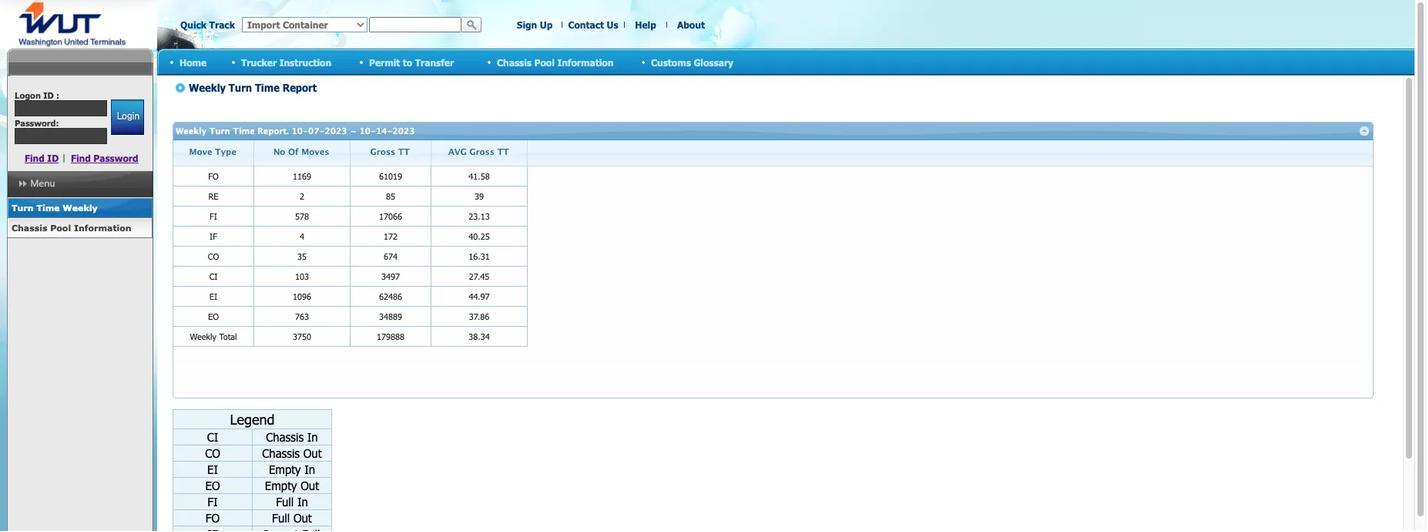 Task type: vqa. For each thing, say whether or not it's contained in the screenshot.
Trucker
yes



Task type: describe. For each thing, give the bounding box(es) containing it.
help link
[[635, 19, 657, 30]]

find password
[[71, 153, 138, 163]]

0 horizontal spatial chassis pool information
[[12, 223, 132, 233]]

customs
[[651, 57, 691, 67]]

up
[[540, 19, 553, 30]]

transfer
[[415, 57, 454, 67]]

weekly
[[63, 203, 98, 213]]

find password link
[[71, 153, 138, 163]]

sign up
[[517, 19, 553, 30]]

turn time weekly link
[[7, 198, 153, 218]]

1 vertical spatial chassis
[[12, 223, 47, 233]]

password:
[[15, 118, 59, 128]]

about
[[678, 19, 705, 30]]

trucker instruction
[[241, 57, 332, 67]]

glossary
[[694, 57, 734, 67]]

0 vertical spatial pool
[[535, 57, 555, 67]]

contact us
[[568, 19, 619, 30]]

us
[[607, 19, 619, 30]]

contact us link
[[568, 19, 619, 30]]

find for find id
[[25, 153, 45, 163]]

find id link
[[25, 153, 59, 163]]

1 vertical spatial information
[[74, 223, 132, 233]]

track
[[209, 19, 235, 30]]

home
[[180, 57, 207, 67]]

0 vertical spatial information
[[558, 57, 614, 67]]

0 vertical spatial chassis pool information
[[497, 57, 614, 67]]

instruction
[[280, 57, 332, 67]]

login image
[[111, 99, 144, 135]]

trucker
[[241, 57, 277, 67]]



Task type: locate. For each thing, give the bounding box(es) containing it.
chassis pool information down up
[[497, 57, 614, 67]]

1 horizontal spatial chassis pool information
[[497, 57, 614, 67]]

0 horizontal spatial information
[[74, 223, 132, 233]]

turn time weekly
[[12, 203, 98, 213]]

chassis pool information link
[[7, 218, 153, 238]]

find down 'password:'
[[25, 153, 45, 163]]

1 find from the left
[[25, 153, 45, 163]]

:
[[56, 90, 59, 100]]

None text field
[[15, 100, 107, 116]]

None password field
[[15, 128, 107, 144]]

sign
[[517, 19, 538, 30]]

2 find from the left
[[71, 153, 91, 163]]

find for find password
[[71, 153, 91, 163]]

contact
[[568, 19, 604, 30]]

find id
[[25, 153, 59, 163]]

logon id :
[[15, 90, 59, 100]]

information down weekly
[[74, 223, 132, 233]]

1 horizontal spatial information
[[558, 57, 614, 67]]

id for logon
[[43, 90, 54, 100]]

0 vertical spatial chassis
[[497, 57, 532, 67]]

id left :
[[43, 90, 54, 100]]

quick
[[180, 19, 207, 30]]

0 vertical spatial id
[[43, 90, 54, 100]]

sign up link
[[517, 19, 553, 30]]

time
[[37, 203, 60, 213]]

permit
[[369, 57, 400, 67]]

information
[[558, 57, 614, 67], [74, 223, 132, 233]]

0 horizontal spatial find
[[25, 153, 45, 163]]

help
[[635, 19, 657, 30]]

about link
[[678, 19, 705, 30]]

1 vertical spatial id
[[47, 153, 59, 163]]

pool
[[535, 57, 555, 67], [50, 223, 71, 233]]

information down the contact
[[558, 57, 614, 67]]

id down 'password:'
[[47, 153, 59, 163]]

logon
[[15, 90, 41, 100]]

1 vertical spatial pool
[[50, 223, 71, 233]]

chassis down sign
[[497, 57, 532, 67]]

0 horizontal spatial chassis
[[12, 223, 47, 233]]

chassis pool information
[[497, 57, 614, 67], [12, 223, 132, 233]]

find
[[25, 153, 45, 163], [71, 153, 91, 163]]

turn
[[12, 203, 34, 213]]

pool down up
[[535, 57, 555, 67]]

to
[[403, 57, 413, 67]]

pool down the turn time weekly
[[50, 223, 71, 233]]

chassis
[[497, 57, 532, 67], [12, 223, 47, 233]]

1 horizontal spatial chassis
[[497, 57, 532, 67]]

id
[[43, 90, 54, 100], [47, 153, 59, 163]]

chassis pool information down turn time weekly link
[[12, 223, 132, 233]]

permit to transfer
[[369, 57, 454, 67]]

id for find
[[47, 153, 59, 163]]

quick track
[[180, 19, 235, 30]]

0 horizontal spatial pool
[[50, 223, 71, 233]]

chassis down turn
[[12, 223, 47, 233]]

find left password
[[71, 153, 91, 163]]

1 horizontal spatial pool
[[535, 57, 555, 67]]

customs glossary
[[651, 57, 734, 67]]

password
[[94, 153, 138, 163]]

1 horizontal spatial find
[[71, 153, 91, 163]]

1 vertical spatial chassis pool information
[[12, 223, 132, 233]]

None text field
[[369, 17, 462, 32]]



